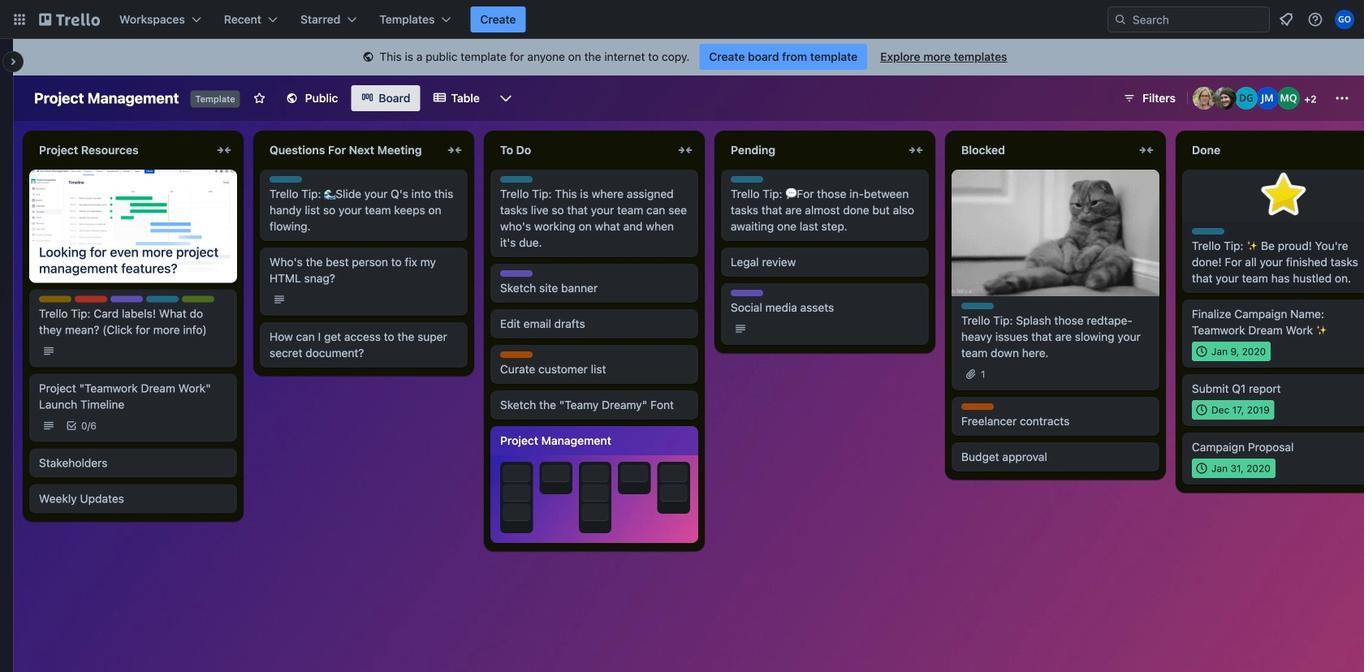 Task type: locate. For each thing, give the bounding box(es) containing it.
caity (caity) image
[[1214, 87, 1237, 110]]

gary orlando (garyorlando) image
[[1335, 10, 1354, 29]]

2 collapse list image from the left
[[676, 140, 695, 160]]

0 horizontal spatial collapse list image
[[445, 140, 464, 160]]

2 horizontal spatial collapse list image
[[1137, 140, 1156, 160]]

0 horizontal spatial collapse list image
[[214, 140, 234, 160]]

collapse list image
[[445, 140, 464, 160], [676, 140, 695, 160]]

None text field
[[29, 137, 211, 163], [260, 137, 442, 163], [490, 137, 672, 163], [952, 137, 1134, 163], [29, 137, 211, 163], [260, 137, 442, 163], [490, 137, 672, 163], [952, 137, 1134, 163]]

0 horizontal spatial color: orange, title: "one more step" element
[[500, 352, 533, 358]]

collapse list image
[[214, 140, 234, 160], [906, 140, 926, 160], [1137, 140, 1156, 160]]

None text field
[[721, 137, 903, 163], [1182, 137, 1364, 163], [721, 137, 903, 163], [1182, 137, 1364, 163]]

sm image
[[360, 50, 376, 66]]

1 horizontal spatial color: orange, title: "one more step" element
[[961, 404, 994, 410]]

3 collapse list image from the left
[[1137, 140, 1156, 160]]

0 notifications image
[[1277, 10, 1296, 29]]

color: orange, title: "one more step" element
[[500, 352, 533, 358], [961, 404, 994, 410]]

1 horizontal spatial color: purple, title: "design team" element
[[500, 270, 533, 277]]

show menu image
[[1334, 90, 1350, 106]]

search image
[[1114, 13, 1127, 26]]

color: purple, title: "design team" element
[[500, 270, 533, 277], [731, 290, 763, 296], [110, 296, 143, 303]]

customize views image
[[498, 90, 514, 106]]

1 horizontal spatial collapse list image
[[906, 140, 926, 160]]

1 horizontal spatial collapse list image
[[676, 140, 695, 160]]

star image
[[1258, 170, 1310, 222]]

color: sky, title: "trello tip" element
[[270, 176, 302, 183], [500, 176, 533, 183], [731, 176, 763, 183], [1192, 228, 1225, 235], [146, 296, 179, 303], [961, 303, 994, 309]]

1 collapse list image from the left
[[214, 140, 234, 160]]

devan goldstein (devangoldstein2) image
[[1235, 87, 1258, 110]]

0 vertical spatial color: orange, title: "one more step" element
[[500, 352, 533, 358]]

0 horizontal spatial color: purple, title: "design team" element
[[110, 296, 143, 303]]

star or unstar board image
[[253, 92, 266, 105]]



Task type: describe. For each thing, give the bounding box(es) containing it.
color: red, title: "priority" element
[[75, 296, 107, 303]]

open information menu image
[[1307, 11, 1324, 28]]

1 vertical spatial color: orange, title: "one more step" element
[[961, 404, 994, 410]]

primary element
[[0, 0, 1364, 39]]

1 collapse list image from the left
[[445, 140, 464, 160]]

2 collapse list image from the left
[[906, 140, 926, 160]]

color: yellow, title: "copy request" element
[[39, 296, 71, 303]]

back to home image
[[39, 6, 100, 32]]

2 horizontal spatial color: purple, title: "design team" element
[[731, 290, 763, 296]]

color: lime, title: "halp" element
[[182, 296, 214, 303]]

Search field
[[1127, 8, 1269, 31]]

melody qiao (melodyqiao) image
[[1277, 87, 1300, 110]]

jordan mirchev (jordan_mirchev) image
[[1256, 87, 1279, 110]]

andrea crawford (andreacrawford8) image
[[1193, 87, 1216, 110]]

Board name text field
[[26, 85, 187, 111]]



Task type: vqa. For each thing, say whether or not it's contained in the screenshot.
1st Code Review from the bottom
no



